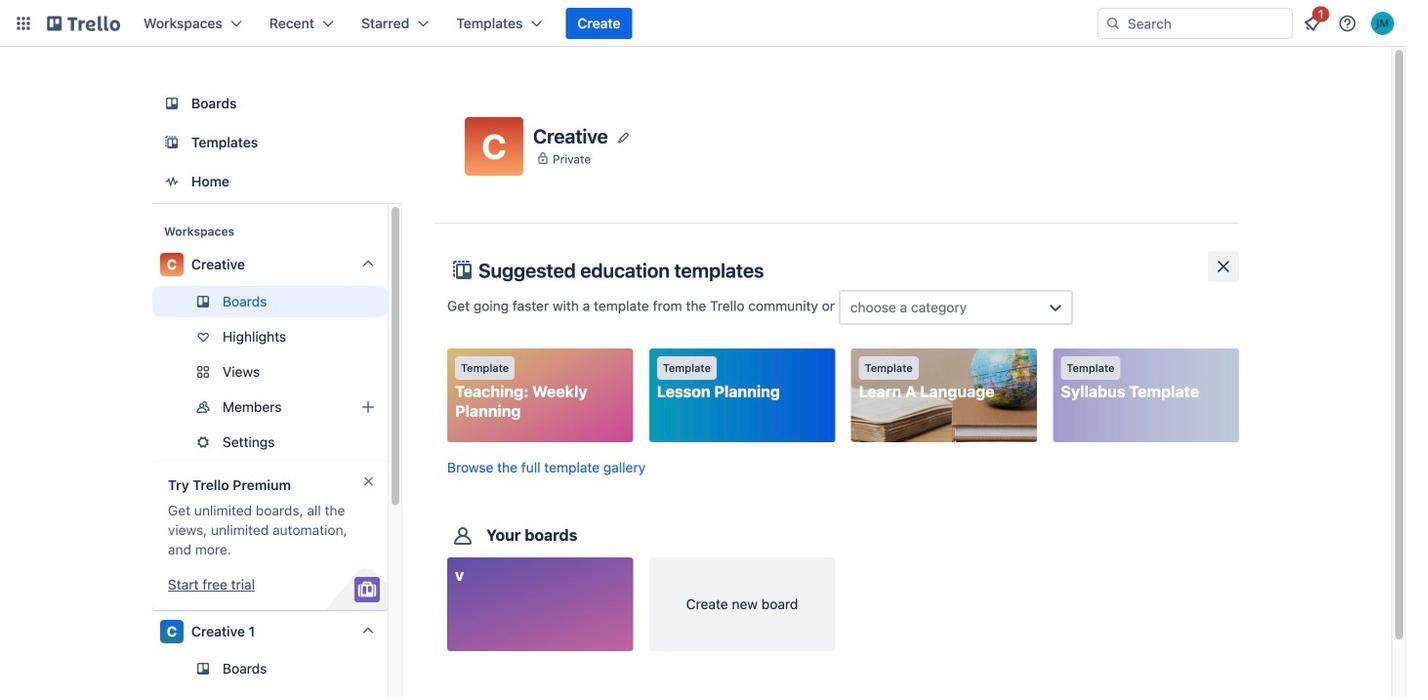 Task type: vqa. For each thing, say whether or not it's contained in the screenshot.
home icon
yes



Task type: describe. For each thing, give the bounding box(es) containing it.
1 forward image from the top
[[384, 396, 407, 419]]

back to home image
[[47, 8, 120, 39]]

jeremy miller (jeremymiller198) image
[[1372, 12, 1395, 35]]

board image
[[160, 92, 184, 115]]

primary element
[[0, 0, 1407, 47]]



Task type: locate. For each thing, give the bounding box(es) containing it.
Search field
[[1122, 10, 1293, 37]]

template board image
[[160, 131, 184, 154]]

1 vertical spatial forward image
[[384, 431, 407, 454]]

2 forward image from the top
[[384, 431, 407, 454]]

forward image right add image
[[384, 396, 407, 419]]

home image
[[160, 170, 184, 193]]

0 vertical spatial forward image
[[384, 396, 407, 419]]

1 notification image
[[1301, 12, 1325, 35]]

forward image down forward icon
[[384, 431, 407, 454]]

forward image
[[384, 396, 407, 419], [384, 431, 407, 454]]

add image
[[357, 396, 380, 419]]

search image
[[1106, 16, 1122, 31]]

forward image
[[384, 360, 407, 384]]

open information menu image
[[1338, 14, 1358, 33]]



